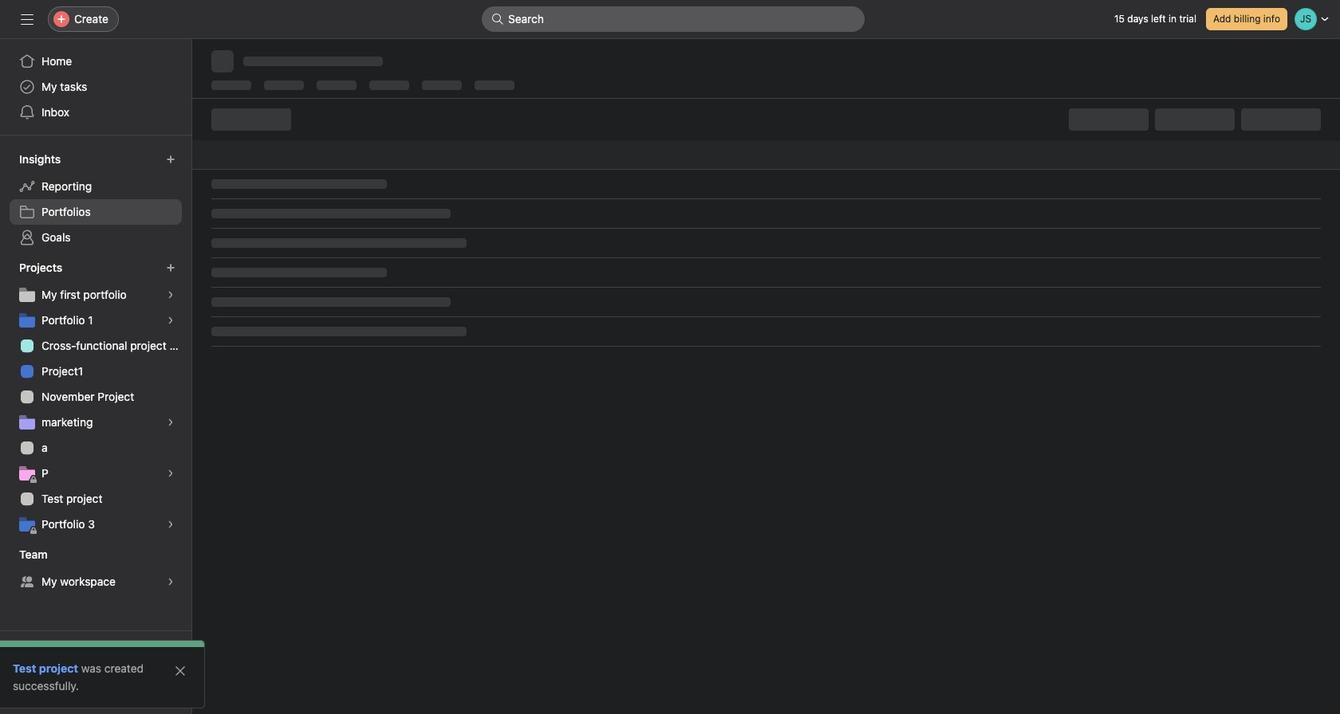 Task type: vqa. For each thing, say whether or not it's contained in the screenshot.
See details, P Icon
yes



Task type: locate. For each thing, give the bounding box(es) containing it.
see details, p image
[[166, 469, 175, 479]]

projects element
[[0, 254, 191, 541]]

list box
[[482, 6, 865, 32]]

see details, marketing image
[[166, 418, 175, 428]]

see details, portfolio 3 image
[[166, 520, 175, 530]]

see details, my workspace image
[[166, 578, 175, 587]]

close image
[[174, 665, 187, 678]]

prominent image
[[491, 13, 504, 26]]



Task type: describe. For each thing, give the bounding box(es) containing it.
new project or portfolio image
[[166, 263, 175, 273]]

new insights image
[[166, 155, 175, 164]]

see details, portfolio 1 image
[[166, 316, 175, 325]]

hide sidebar image
[[21, 13, 34, 26]]

insights element
[[0, 145, 191, 254]]

global element
[[0, 39, 191, 135]]

teams element
[[0, 541, 191, 598]]

see details, my first portfolio image
[[166, 290, 175, 300]]



